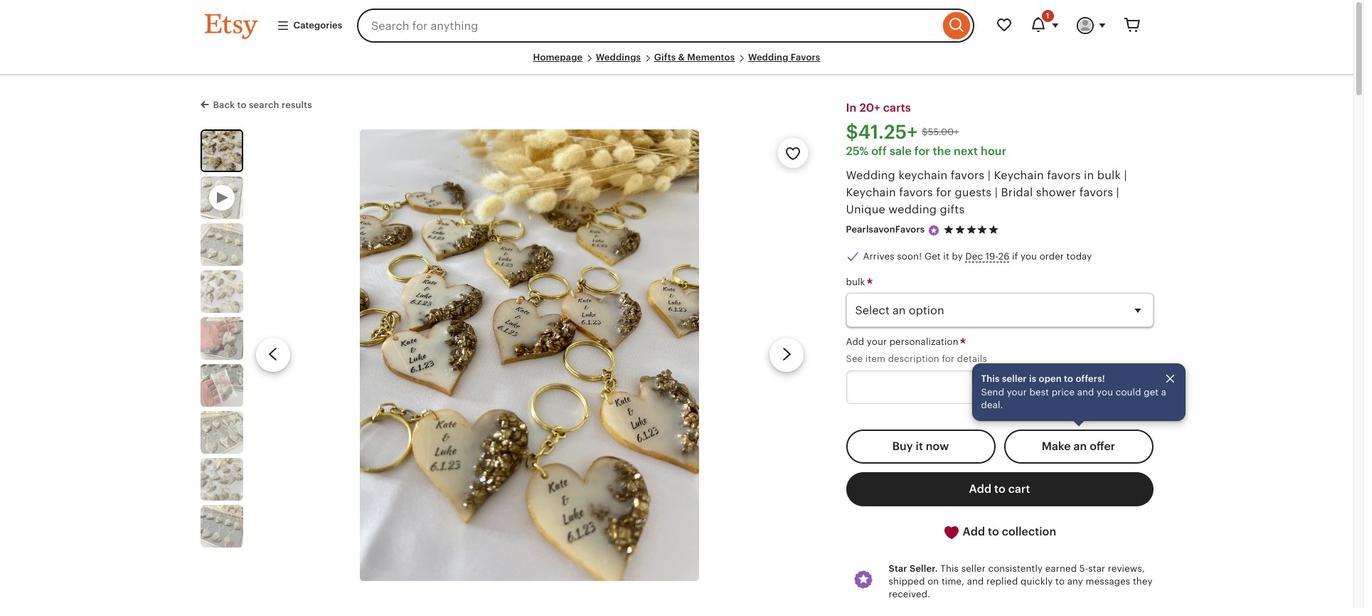 Task type: locate. For each thing, give the bounding box(es) containing it.
wedding left favors
[[748, 52, 789, 63]]

|
[[988, 169, 991, 182], [1124, 169, 1128, 182], [995, 186, 998, 199], [1117, 186, 1120, 199]]

favors up guests
[[951, 169, 985, 182]]

20+
[[860, 101, 881, 115]]

wedding keychain favors keychain favors in bulk keychain image 4 image
[[200, 317, 243, 360]]

personalization
[[890, 337, 959, 347]]

1 vertical spatial bulk
[[846, 277, 868, 287]]

you down offers!
[[1097, 387, 1114, 397]]

wedding down the off
[[846, 169, 896, 182]]

1 vertical spatial and
[[967, 576, 984, 587]]

if
[[1012, 251, 1018, 262]]

in 20+ carts
[[846, 101, 911, 115]]

$41.25+ $55.00+
[[846, 121, 959, 143]]

and right time,
[[967, 576, 984, 587]]

1 horizontal spatial wedding
[[846, 169, 896, 182]]

Add your personalization text field
[[846, 370, 1154, 404]]

0 vertical spatial for
[[915, 145, 930, 158]]

1 horizontal spatial and
[[1078, 387, 1095, 397]]

this up time,
[[941, 563, 959, 574]]

| right shower
[[1117, 186, 1120, 199]]

0 horizontal spatial seller
[[962, 563, 986, 574]]

0 vertical spatial keychain
[[994, 169, 1044, 182]]

guests
[[955, 186, 992, 199]]

messages
[[1086, 576, 1131, 587]]

0 vertical spatial and
[[1078, 387, 1095, 397]]

add to cart button
[[846, 472, 1154, 506]]

keychain up unique
[[846, 186, 896, 199]]

details
[[957, 354, 987, 365]]

weddings
[[596, 52, 641, 63]]

1 vertical spatial for
[[936, 186, 952, 199]]

tooltip
[[972, 364, 1186, 425]]

seller for consistently
[[962, 563, 986, 574]]

search
[[249, 100, 279, 110]]

for up gifts
[[936, 186, 952, 199]]

1 button
[[1021, 9, 1068, 43]]

add
[[846, 337, 865, 347], [969, 482, 992, 496], [963, 525, 985, 538]]

dec
[[966, 251, 983, 262]]

keychain up "bridal"
[[994, 169, 1044, 182]]

your for add
[[867, 337, 887, 347]]

a
[[1162, 387, 1167, 397]]

0 horizontal spatial it
[[916, 440, 923, 453]]

your for send
[[1007, 387, 1027, 397]]

tooltip containing this seller is open to offers!
[[972, 364, 1186, 425]]

0 vertical spatial your
[[867, 337, 887, 347]]

0 vertical spatial this
[[981, 374, 1000, 384]]

favors down in
[[1080, 186, 1114, 199]]

the
[[933, 145, 951, 158]]

1 horizontal spatial your
[[1007, 387, 1027, 397]]

categories button
[[266, 13, 353, 38]]

for
[[915, 145, 930, 158], [936, 186, 952, 199], [942, 354, 955, 365]]

offers!
[[1076, 374, 1106, 384]]

to right the back
[[237, 100, 247, 110]]

favors up wedding
[[899, 186, 933, 199]]

offer
[[1090, 440, 1116, 453]]

this up "send"
[[981, 374, 1000, 384]]

1 vertical spatial this
[[941, 563, 959, 574]]

0 vertical spatial seller
[[1002, 374, 1027, 384]]

bulk right in
[[1098, 169, 1121, 182]]

seller inside this seller consistently earned 5-star reviews, shipped on time, and replied quickly to any messages they received.
[[962, 563, 986, 574]]

hour
[[981, 145, 1007, 158]]

1 vertical spatial seller
[[962, 563, 986, 574]]

carts
[[883, 101, 911, 115]]

pearlsavonfavors link
[[846, 224, 925, 235]]

1 vertical spatial you
[[1097, 387, 1114, 397]]

your up "item"
[[867, 337, 887, 347]]

star
[[889, 563, 908, 574]]

wedding for wedding favors
[[748, 52, 789, 63]]

1 horizontal spatial keychain
[[994, 169, 1044, 182]]

to down the earned
[[1056, 576, 1065, 587]]

it inside button
[[916, 440, 923, 453]]

add to collection button
[[846, 515, 1154, 550]]

1 vertical spatial it
[[916, 440, 923, 453]]

you inside send your best price and you could get a deal.
[[1097, 387, 1114, 397]]

it right the buy
[[916, 440, 923, 453]]

in
[[1084, 169, 1095, 182]]

add down the add to cart button
[[963, 525, 985, 538]]

arrives
[[863, 251, 895, 262]]

add for add your personalization
[[846, 337, 865, 347]]

you right 'if'
[[1021, 251, 1037, 262]]

wedding inside menu bar
[[748, 52, 789, 63]]

2 vertical spatial add
[[963, 525, 985, 538]]

menu bar
[[205, 51, 1149, 76]]

it left "by"
[[944, 251, 950, 262]]

back to search results link
[[200, 97, 312, 112]]

sale
[[890, 145, 912, 158]]

wedding keychain favors keychain favors in bulk keychain image 3 image
[[200, 270, 243, 313]]

and inside this seller consistently earned 5-star reviews, shipped on time, and replied quickly to any messages they received.
[[967, 576, 984, 587]]

next
[[954, 145, 978, 158]]

1 horizontal spatial seller
[[1002, 374, 1027, 384]]

for left the
[[915, 145, 930, 158]]

5-
[[1080, 563, 1089, 574]]

this inside this seller consistently earned 5-star reviews, shipped on time, and replied quickly to any messages they received.
[[941, 563, 959, 574]]

0 horizontal spatial this
[[941, 563, 959, 574]]

2 vertical spatial for
[[942, 354, 955, 365]]

None search field
[[357, 9, 974, 43]]

bulk
[[1098, 169, 1121, 182], [846, 277, 868, 287]]

wedding keychain favors keychain favors in bulk keychain image 7 image
[[200, 458, 243, 501]]

seller left is
[[1002, 374, 1027, 384]]

item
[[866, 354, 886, 365]]

| right in
[[1124, 169, 1128, 182]]

1 horizontal spatial this
[[981, 374, 1000, 384]]

back to search results
[[213, 100, 312, 110]]

1 vertical spatial keychain
[[846, 186, 896, 199]]

add left cart
[[969, 482, 992, 496]]

is
[[1029, 374, 1037, 384]]

your
[[867, 337, 887, 347], [1007, 387, 1027, 397]]

open
[[1039, 374, 1062, 384]]

add for add to collection
[[963, 525, 985, 538]]

it
[[944, 251, 950, 262], [916, 440, 923, 453]]

in
[[846, 101, 857, 115]]

0 horizontal spatial and
[[967, 576, 984, 587]]

Search for anything text field
[[357, 9, 939, 43]]

price
[[1052, 387, 1075, 397]]

collection
[[1002, 525, 1057, 538]]

make
[[1042, 440, 1071, 453]]

now
[[926, 440, 949, 453]]

0 vertical spatial bulk
[[1098, 169, 1121, 182]]

results
[[282, 100, 312, 110]]

0 horizontal spatial bulk
[[846, 277, 868, 287]]

to for search
[[237, 100, 247, 110]]

bridal
[[1001, 186, 1033, 199]]

your inside send your best price and you could get a deal.
[[1007, 387, 1027, 397]]

send your best price and you could get a deal.
[[981, 387, 1167, 410]]

categories
[[293, 20, 342, 31]]

you
[[1021, 251, 1037, 262], [1097, 387, 1114, 397]]

add up see
[[846, 337, 865, 347]]

weddings link
[[596, 52, 641, 63]]

1 horizontal spatial you
[[1097, 387, 1114, 397]]

any
[[1068, 576, 1084, 587]]

and down offers!
[[1078, 387, 1095, 397]]

bulk down arrives
[[846, 277, 868, 287]]

for inside the wedding keychain favors | keychain favors in bulk | keychain favors for guests | bridal shower favors | unique wedding gifts
[[936, 186, 952, 199]]

star_seller image
[[928, 224, 941, 237]]

star seller.
[[889, 563, 938, 574]]

0 horizontal spatial your
[[867, 337, 887, 347]]

wedding inside the wedding keychain favors | keychain favors in bulk | keychain favors for guests | bridal shower favors | unique wedding gifts
[[846, 169, 896, 182]]

1 vertical spatial wedding
[[846, 169, 896, 182]]

to left 'collection'
[[988, 525, 999, 538]]

add your personalization
[[846, 337, 961, 347]]

replied
[[987, 576, 1018, 587]]

gifts & mementos link
[[654, 52, 735, 63]]

0 vertical spatial wedding
[[748, 52, 789, 63]]

1 horizontal spatial wedding keychain favors keychain favors in bulk keychain image 1 image
[[360, 129, 699, 581]]

0 vertical spatial it
[[944, 251, 950, 262]]

this
[[981, 374, 1000, 384], [941, 563, 959, 574]]

1 vertical spatial add
[[969, 482, 992, 496]]

wedding keychain favors keychain favors in bulk keychain image 1 image
[[360, 129, 699, 581], [202, 131, 242, 171]]

favors
[[791, 52, 821, 63]]

seller.
[[910, 563, 938, 574]]

0 vertical spatial add
[[846, 337, 865, 347]]

for left details
[[942, 354, 955, 365]]

1 horizontal spatial bulk
[[1098, 169, 1121, 182]]

arrives soon! get it by dec 19-26 if you order today
[[863, 251, 1092, 262]]

for for description
[[942, 354, 955, 365]]

wedding
[[748, 52, 789, 63], [846, 169, 896, 182]]

0 horizontal spatial wedding
[[748, 52, 789, 63]]

seller up time,
[[962, 563, 986, 574]]

1 vertical spatial your
[[1007, 387, 1027, 397]]

keychain
[[994, 169, 1044, 182], [846, 186, 896, 199]]

your left best
[[1007, 387, 1027, 397]]

wedding for wedding keychain favors | keychain favors in bulk | keychain favors for guests | bridal shower favors | unique wedding gifts
[[846, 169, 896, 182]]

none search field inside categories banner
[[357, 9, 974, 43]]

homepage link
[[533, 52, 583, 63]]

categories banner
[[179, 0, 1175, 51]]

get
[[1144, 387, 1159, 397]]

to left cart
[[995, 482, 1006, 496]]

0 horizontal spatial you
[[1021, 251, 1037, 262]]

wedding keychain favors keychain favors in bulk keychain image 8 image
[[200, 505, 243, 548]]



Task type: describe. For each thing, give the bounding box(es) containing it.
see item description for details
[[846, 354, 987, 365]]

favors up shower
[[1047, 169, 1081, 182]]

$55.00+
[[922, 126, 959, 137]]

gifts & mementos
[[654, 52, 735, 63]]

back
[[213, 100, 235, 110]]

buy it now button
[[846, 430, 996, 464]]

| left "bridal"
[[995, 186, 998, 199]]

cart
[[1009, 482, 1030, 496]]

wedding keychain favors keychain favors in bulk keychain image 2 image
[[200, 223, 243, 266]]

wedding favors
[[748, 52, 821, 63]]

wedding keychain favors | keychain favors in bulk | keychain favors for guests | bridal shower favors | unique wedding gifts
[[846, 169, 1128, 216]]

wedding favors link
[[748, 52, 821, 63]]

buy it now
[[893, 440, 949, 453]]

buy
[[893, 440, 913, 453]]

wedding keychain favors keychain favors in bulk keychain image 6 image
[[200, 411, 243, 454]]

this for consistently
[[941, 563, 959, 574]]

this seller is open to offers!
[[981, 374, 1106, 384]]

gifts
[[940, 203, 965, 216]]

$41.25+
[[846, 121, 918, 143]]

1 horizontal spatial it
[[944, 251, 950, 262]]

add to collection
[[960, 525, 1057, 538]]

25%
[[846, 145, 869, 158]]

25% off sale for the next hour
[[846, 145, 1007, 158]]

to inside this seller consistently earned 5-star reviews, shipped on time, and replied quickly to any messages they received.
[[1056, 576, 1065, 587]]

| up guests
[[988, 169, 991, 182]]

to up the price
[[1064, 374, 1074, 384]]

description
[[888, 354, 940, 365]]

consistently
[[989, 563, 1043, 574]]

and inside send your best price and you could get a deal.
[[1078, 387, 1095, 397]]

send
[[981, 387, 1005, 397]]

this for is
[[981, 374, 1000, 384]]

for for sale
[[915, 145, 930, 158]]

wedding
[[889, 203, 937, 216]]

mementos
[[687, 52, 735, 63]]

by
[[952, 251, 963, 262]]

&
[[678, 52, 685, 63]]

star
[[1089, 563, 1106, 574]]

add to cart
[[969, 482, 1030, 496]]

see
[[846, 354, 863, 365]]

19-
[[986, 251, 999, 262]]

1
[[1046, 11, 1050, 20]]

to for cart
[[995, 482, 1006, 496]]

received.
[[889, 589, 931, 600]]

26
[[999, 251, 1010, 262]]

wedding keychain favors keychain favors in bulk keychain image 5 image
[[200, 364, 243, 407]]

pearlsavonfavors
[[846, 224, 925, 235]]

homepage
[[533, 52, 583, 63]]

gifts
[[654, 52, 676, 63]]

reviews,
[[1108, 563, 1145, 574]]

they
[[1133, 576, 1153, 587]]

unique
[[846, 203, 886, 216]]

this seller consistently earned 5-star reviews, shipped on time, and replied quickly to any messages they received.
[[889, 563, 1153, 600]]

earned
[[1046, 563, 1077, 574]]

keychain
[[899, 169, 948, 182]]

seller for is
[[1002, 374, 1027, 384]]

menu bar containing homepage
[[205, 51, 1149, 76]]

shipped
[[889, 576, 925, 587]]

to for collection
[[988, 525, 999, 538]]

on
[[928, 576, 939, 587]]

could
[[1116, 387, 1142, 397]]

bulk inside the wedding keychain favors | keychain favors in bulk | keychain favors for guests | bridal shower favors | unique wedding gifts
[[1098, 169, 1121, 182]]

shower
[[1036, 186, 1077, 199]]

0 horizontal spatial wedding keychain favors keychain favors in bulk keychain image 1 image
[[202, 131, 242, 171]]

off
[[872, 145, 887, 158]]

0 vertical spatial you
[[1021, 251, 1037, 262]]

deal.
[[981, 400, 1004, 410]]

today
[[1067, 251, 1092, 262]]

0 horizontal spatial keychain
[[846, 186, 896, 199]]

time,
[[942, 576, 965, 587]]

add for add to cart
[[969, 482, 992, 496]]

make an offer
[[1042, 440, 1116, 453]]

make an offer button
[[1004, 430, 1154, 464]]

256
[[1137, 405, 1154, 415]]

order
[[1040, 251, 1064, 262]]

an
[[1074, 440, 1087, 453]]



Task type: vqa. For each thing, say whether or not it's contained in the screenshot.
topmost the "If"
no



